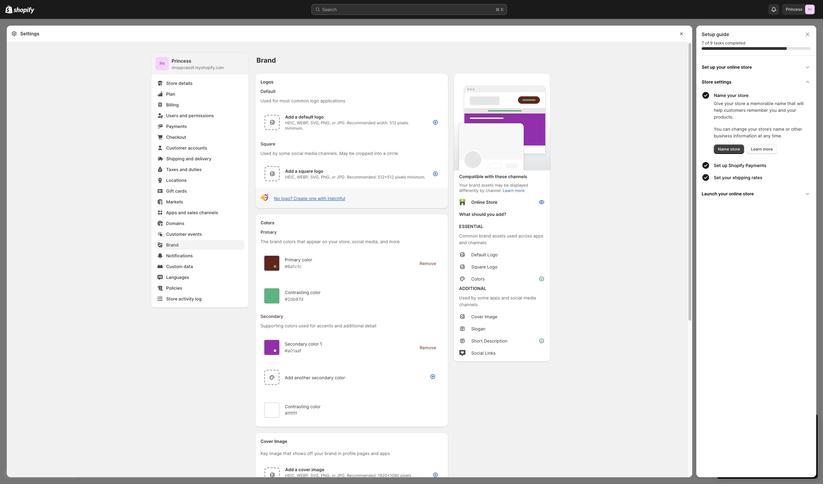 Task type: describe. For each thing, give the bounding box(es) containing it.
change image
[[274, 350, 277, 353]]

billing
[[166, 102, 179, 108]]

launch
[[702, 191, 718, 197]]

0 horizontal spatial image
[[270, 451, 282, 457]]

0 vertical spatial learn more link
[[748, 145, 778, 154]]

#a01aaf
[[285, 348, 302, 354]]

princess for princess
[[787, 7, 803, 12]]

color for contrasting color #2db87d
[[311, 290, 321, 295]]

store for store details
[[166, 81, 178, 86]]

0 vertical spatial logo
[[310, 98, 319, 104]]

set for set up your online store
[[702, 64, 709, 70]]

or for add a square logo
[[332, 175, 336, 180]]

shopify image
[[14, 7, 34, 14]]

detail
[[365, 323, 377, 329]]

log
[[195, 297, 202, 302]]

512
[[390, 120, 397, 125]]

recommended: for add a square logo
[[347, 175, 377, 180]]

brand for common
[[479, 233, 492, 239]]

checkout link
[[156, 133, 245, 142]]

may
[[495, 183, 503, 188]]

what
[[460, 212, 471, 217]]

used for used by some social media channels. may be cropped into a circle.
[[261, 151, 272, 156]]

0 horizontal spatial with
[[318, 196, 327, 201]]

set up your online store button
[[700, 60, 814, 75]]

0 vertical spatial online
[[728, 64, 741, 70]]

taxes and duties link
[[156, 165, 245, 174]]

links
[[485, 351, 496, 356]]

0 vertical spatial colors
[[283, 239, 296, 245]]

your up the other at the top of the page
[[788, 108, 797, 113]]

0 vertical spatial colors
[[261, 220, 275, 226]]

⌘
[[496, 7, 500, 12]]

princess image
[[806, 5, 815, 14]]

jpg. inside add a cover image heic, webp, svg, png, or jpg. recommended: 1920×1080 pixels minimum.
[[337, 474, 346, 479]]

additional
[[460, 286, 487, 291]]

1 vertical spatial cover image
[[261, 439, 287, 445]]

across
[[519, 233, 532, 239]]

settings
[[20, 31, 39, 36]]

contrasting color #2db87d
[[285, 290, 321, 302]]

channel.
[[486, 188, 502, 193]]

up for shopify
[[723, 163, 728, 168]]

customer events
[[166, 232, 202, 237]]

billing link
[[156, 100, 245, 110]]

used inside common brand assets used across apps and channels
[[507, 233, 518, 239]]

0 horizontal spatial that
[[283, 451, 292, 457]]

online
[[472, 200, 485, 205]]

a for add a square logo
[[295, 168, 298, 174]]

add a default logo heic, webp, svg, png, or jpg. recommended width: 512 pixels minimum.
[[285, 114, 409, 131]]

custom
[[166, 264, 183, 270]]

supporting colors used for accents and additional detail
[[261, 323, 377, 329]]

0 vertical spatial social
[[292, 151, 304, 156]]

by inside 'your brand assets may be displayed differently by channel.'
[[480, 188, 485, 193]]

minimum. for add a square logo
[[408, 175, 426, 180]]

1 horizontal spatial for
[[310, 323, 316, 329]]

heic, for add a square logo
[[285, 175, 296, 180]]

2 vertical spatial more
[[389, 239, 400, 245]]

2 vertical spatial apps
[[380, 451, 390, 457]]

shipping and delivery
[[166, 156, 212, 162]]

no logo? create one with hatchful image
[[261, 194, 269, 202]]

give
[[714, 101, 724, 106]]

remove button for primary color
[[416, 259, 441, 268]]

add a square logo heic, webp, svg, png, or jpg. recommended: 512×512 pixels minimum.
[[285, 168, 426, 180]]

shoppoasdf.myshopify.com
[[172, 65, 224, 70]]

customer for customer events
[[166, 232, 187, 237]]

some for apps
[[478, 295, 489, 301]]

#6a1c1c
[[285, 264, 302, 270]]

contrasting for #ffffff
[[285, 404, 309, 410]]

guide
[[717, 31, 730, 37]]

or for add a cover image
[[332, 474, 336, 479]]

you inside give your store a memorable name that will help customers remember you and your products.
[[770, 108, 777, 113]]

users
[[166, 113, 178, 118]]

#2db87d
[[285, 297, 304, 302]]

tasks
[[714, 40, 725, 46]]

gift cards link
[[156, 187, 245, 196]]

shopify image
[[5, 5, 13, 13]]

more inside the name your store element
[[764, 147, 773, 152]]

color right secondary at bottom
[[335, 375, 345, 381]]

9
[[711, 40, 713, 46]]

name store link
[[714, 145, 745, 154]]

media,
[[365, 239, 379, 245]]

channels up displayed
[[508, 174, 528, 179]]

cropped
[[356, 151, 373, 156]]

common
[[460, 233, 478, 239]]

used by some apps and social media channels
[[460, 295, 536, 308]]

apps inside common brand assets used across apps and channels
[[534, 233, 544, 239]]

1 vertical spatial cover
[[261, 439, 273, 445]]

be inside 'your brand assets may be displayed differently by channel.'
[[504, 183, 509, 188]]

policies link
[[156, 284, 245, 293]]

hatchful
[[328, 196, 345, 201]]

launch your online store
[[702, 191, 755, 197]]

512×512
[[378, 175, 394, 180]]

0 horizontal spatial image
[[274, 439, 287, 445]]

0 horizontal spatial be
[[350, 151, 355, 156]]

at
[[759, 133, 763, 139]]

additional
[[344, 323, 364, 329]]

jpg. for applications
[[337, 120, 346, 125]]

or inside "you can change your store's name or other business information at any time."
[[786, 126, 791, 132]]

remove for secondary color 1
[[420, 345, 437, 351]]

policies
[[166, 286, 182, 291]]

store for store settings
[[702, 79, 714, 85]]

webp, for default
[[297, 120, 310, 125]]

some for social
[[279, 151, 290, 156]]

and inside used by some apps and social media channels
[[502, 295, 510, 301]]

learn inside settings dialog
[[503, 188, 514, 193]]

store details link
[[156, 79, 245, 88]]

plan
[[166, 91, 175, 97]]

logo for default logo
[[488, 252, 498, 258]]

your inside "you can change your store's name or other business information at any time."
[[749, 126, 758, 132]]

can
[[723, 126, 731, 132]]

one
[[309, 196, 317, 201]]

7
[[702, 40, 705, 46]]

1
[[320, 342, 322, 347]]

your inside launch your online store button
[[719, 191, 728, 197]]

completed
[[726, 40, 746, 46]]

store settings
[[702, 79, 732, 85]]

accents
[[317, 323, 333, 329]]

key image that shows off your brand in profile pages and apps
[[261, 451, 390, 457]]

logo?
[[281, 196, 293, 201]]

used for most common logo applications
[[261, 98, 346, 104]]

secondary
[[312, 375, 334, 381]]

1 horizontal spatial cover image
[[472, 314, 498, 320]]

store down channel.
[[486, 200, 498, 205]]

0 horizontal spatial media
[[305, 151, 317, 156]]

store inside "button"
[[738, 93, 749, 98]]

these
[[495, 174, 507, 179]]

#ffffff
[[285, 411, 297, 417]]

minimum. inside add a default logo heic, webp, svg, png, or jpg. recommended width: 512 pixels minimum.
[[285, 126, 304, 131]]

shipping
[[166, 156, 185, 162]]

your right on
[[329, 239, 338, 245]]

channels.
[[319, 151, 338, 156]]

0 vertical spatial image
[[485, 314, 498, 320]]

color for contrasting color #ffffff
[[311, 404, 321, 410]]

square for square logo
[[472, 264, 486, 270]]

1 horizontal spatial brand
[[257, 56, 276, 64]]

shopify
[[729, 163, 745, 168]]

1 vertical spatial colors
[[285, 323, 298, 329]]

a for add a default logo
[[295, 114, 298, 120]]

taxes and duties
[[166, 167, 202, 172]]

you can change your store's name or other business information at any time.
[[714, 126, 803, 139]]

business
[[714, 133, 733, 139]]

name for name your store
[[714, 93, 727, 98]]

svg, for square
[[311, 175, 320, 180]]

locations link
[[156, 176, 245, 185]]

media inside used by some apps and social media channels
[[524, 295, 536, 301]]

products.
[[714, 114, 734, 120]]

1 horizontal spatial cover
[[472, 314, 484, 320]]

what should you add?
[[460, 212, 507, 217]]

events
[[188, 232, 202, 237]]

gift
[[166, 189, 174, 194]]

name for name store
[[718, 147, 730, 152]]

shop settings menu element
[[151, 53, 249, 308]]

change image
[[274, 266, 277, 268]]

1 vertical spatial colors
[[472, 277, 485, 282]]

set for set up shopify payments
[[714, 163, 721, 168]]

other
[[792, 126, 803, 132]]

a right into
[[384, 151, 386, 156]]

setup
[[702, 31, 716, 37]]

set for set your shipping rates
[[714, 175, 721, 180]]

custom data link
[[156, 262, 245, 272]]

heic, for add a cover image
[[285, 474, 296, 479]]

your down name your store
[[725, 101, 734, 106]]

used by some social media channels. may be cropped into a circle.
[[261, 151, 400, 156]]

1 horizontal spatial more
[[515, 188, 525, 193]]

key
[[261, 451, 268, 457]]

domains
[[166, 221, 185, 226]]

create
[[294, 196, 308, 201]]

users and permissions
[[166, 113, 214, 118]]

will
[[798, 101, 804, 106]]

apps and sales channels link
[[156, 208, 245, 218]]

color for secondary color 1 #a01aaf
[[309, 342, 319, 347]]

svg, for default
[[311, 120, 320, 125]]

apps
[[166, 210, 177, 216]]

heic, for add a default logo
[[285, 120, 296, 125]]

add for add a cover image heic, webp, svg, png, or jpg. recommended: 1920×1080 pixels minimum.
[[285, 468, 294, 473]]

compatible with these channels
[[460, 174, 528, 179]]

name your store element
[[701, 100, 814, 154]]

png, for add a square logo
[[321, 175, 331, 180]]

short
[[472, 339, 483, 344]]

data
[[184, 264, 193, 270]]

1 horizontal spatial social
[[352, 239, 364, 245]]

into
[[375, 151, 382, 156]]



Task type: locate. For each thing, give the bounding box(es) containing it.
should
[[472, 212, 486, 217]]

you inside settings dialog
[[487, 212, 495, 217]]

store inside give your store a memorable name that will help customers remember you and your products.
[[735, 101, 746, 106]]

by for social
[[273, 151, 278, 156]]

logo
[[488, 252, 498, 258], [488, 264, 498, 270]]

and inside give your store a memorable name that will help customers remember you and your products.
[[779, 108, 786, 113]]

and inside common brand assets used across apps and channels
[[460, 240, 467, 246]]

0 vertical spatial secondary
[[261, 314, 283, 319]]

store,
[[339, 239, 351, 245]]

with left these
[[485, 174, 494, 179]]

0 horizontal spatial learn more
[[503, 188, 525, 193]]

princess
[[787, 7, 803, 12], [172, 58, 191, 64]]

used for used by some apps and social media channels
[[460, 295, 470, 301]]

svg, down 'off'
[[311, 474, 320, 479]]

apps down square logo
[[490, 295, 501, 301]]

any
[[764, 133, 771, 139]]

set up launch
[[714, 175, 721, 180]]

store's
[[759, 126, 772, 132]]

up for your
[[710, 64, 716, 70]]

2 remove from the top
[[420, 345, 437, 351]]

color inside 'contrasting color #ffffff'
[[311, 404, 321, 410]]

secondary color 1 #a01aaf
[[285, 342, 322, 354]]

and inside "link"
[[178, 210, 186, 216]]

primary inside primary color #6a1c1c
[[285, 257, 301, 263]]

add left cover
[[285, 468, 294, 473]]

primary up the
[[261, 230, 277, 235]]

integrated channel icon image
[[460, 199, 466, 206]]

name for and
[[775, 101, 787, 106]]

brand up logos
[[257, 56, 276, 64]]

1 horizontal spatial learn more
[[752, 147, 773, 152]]

duties
[[189, 167, 202, 172]]

color
[[302, 257, 313, 263], [311, 290, 321, 295], [309, 342, 319, 347], [335, 375, 345, 381], [311, 404, 321, 410]]

default
[[299, 114, 314, 120]]

your inside set up your online store button
[[717, 64, 727, 70]]

brand inside 'your brand assets may be displayed differently by channel.'
[[469, 183, 481, 188]]

or left the other at the top of the page
[[786, 126, 791, 132]]

color down appear
[[302, 257, 313, 263]]

jpg. inside add a square logo heic, webp, svg, png, or jpg. recommended: 512×512 pixels minimum.
[[337, 175, 346, 180]]

up left the shopify
[[723, 163, 728, 168]]

brand left the in
[[325, 451, 337, 457]]

recommended: down pages on the bottom
[[347, 474, 377, 479]]

online up settings
[[728, 64, 741, 70]]

0 vertical spatial customer
[[166, 145, 187, 151]]

princess up shoppoasdf.myshopify.com
[[172, 58, 191, 64]]

png, inside add a square logo heic, webp, svg, png, or jpg. recommended: 512×512 pixels minimum.
[[321, 175, 331, 180]]

you down memorable
[[770, 108, 777, 113]]

1 vertical spatial that
[[297, 239, 305, 245]]

recommended: inside add a square logo heic, webp, svg, png, or jpg. recommended: 512×512 pixels minimum.
[[347, 175, 377, 180]]

store up plan
[[166, 81, 178, 86]]

1 vertical spatial default
[[472, 252, 487, 258]]

2 horizontal spatial social
[[511, 295, 523, 301]]

used inside used by some apps and social media channels
[[460, 295, 470, 301]]

your right 'off'
[[314, 451, 324, 457]]

assets
[[482, 183, 494, 188], [493, 233, 506, 239]]

more right media,
[[389, 239, 400, 245]]

your inside name your store "button"
[[728, 93, 737, 98]]

add left the another
[[285, 375, 293, 381]]

0 horizontal spatial apps
[[380, 451, 390, 457]]

differently
[[460, 188, 479, 193]]

minimum. down cover
[[285, 479, 304, 484]]

logo inside add a default logo heic, webp, svg, png, or jpg. recommended width: 512 pixels minimum.
[[315, 114, 324, 120]]

1 vertical spatial media
[[524, 295, 536, 301]]

in
[[338, 451, 342, 457]]

1 remove from the top
[[420, 261, 437, 266]]

your left shipping at the top
[[723, 175, 732, 180]]

primary up #6a1c1c
[[285, 257, 301, 263]]

learn more inside settings dialog
[[503, 188, 525, 193]]

0 vertical spatial square
[[261, 141, 276, 147]]

0 vertical spatial assets
[[482, 183, 494, 188]]

1 horizontal spatial secondary
[[285, 342, 307, 347]]

2 heic, from the top
[[285, 175, 296, 180]]

or inside add a cover image heic, webp, svg, png, or jpg. recommended: 1920×1080 pixels minimum.
[[332, 474, 336, 479]]

pixels for add a square logo
[[395, 175, 406, 180]]

1 vertical spatial png,
[[321, 175, 331, 180]]

2 vertical spatial that
[[283, 451, 292, 457]]

1 horizontal spatial by
[[472, 295, 477, 301]]

2 vertical spatial minimum.
[[285, 479, 304, 484]]

svg, down the square
[[311, 175, 320, 180]]

set up shopify payments button
[[714, 160, 814, 172]]

channels down common
[[469, 240, 487, 246]]

customer events link
[[156, 230, 245, 239]]

0 horizontal spatial some
[[279, 151, 290, 156]]

color for primary color #6a1c1c
[[302, 257, 313, 263]]

square
[[261, 141, 276, 147], [472, 264, 486, 270]]

0 vertical spatial used
[[507, 233, 518, 239]]

name right memorable
[[775, 101, 787, 106]]

channels inside "link"
[[199, 210, 218, 216]]

sales
[[187, 210, 198, 216]]

webp, for square
[[297, 175, 310, 180]]

that
[[788, 101, 796, 106], [297, 239, 305, 245], [283, 451, 292, 457]]

image inside add a cover image heic, webp, svg, png, or jpg. recommended: 1920×1080 pixels minimum.
[[312, 468, 325, 473]]

markets
[[166, 199, 183, 205]]

2 horizontal spatial apps
[[534, 233, 544, 239]]

0 vertical spatial jpg.
[[337, 120, 346, 125]]

1 customer from the top
[[166, 145, 187, 151]]

cover up slogan
[[472, 314, 484, 320]]

plan link
[[156, 89, 245, 99]]

payments up checkout
[[166, 124, 187, 129]]

1 vertical spatial svg,
[[311, 175, 320, 180]]

notifications
[[166, 253, 193, 259]]

png, inside add a default logo heic, webp, svg, png, or jpg. recommended width: 512 pixels minimum.
[[321, 120, 331, 125]]

square
[[299, 168, 313, 174]]

store for store activity log
[[166, 297, 178, 302]]

payments inside button
[[746, 163, 767, 168]]

up inside set up your online store button
[[710, 64, 716, 70]]

a left default
[[295, 114, 298, 120]]

customer
[[166, 145, 187, 151], [166, 232, 187, 237]]

0 vertical spatial media
[[305, 151, 317, 156]]

1 vertical spatial primary
[[285, 257, 301, 263]]

image
[[485, 314, 498, 320], [274, 439, 287, 445]]

pixels inside add a cover image heic, webp, svg, png, or jpg. recommended: 1920×1080 pixels minimum.
[[401, 474, 412, 479]]

channels up domains link
[[199, 210, 218, 216]]

contrasting inside contrasting color #2db87d
[[285, 290, 309, 295]]

logo for media
[[314, 168, 324, 174]]

1 vertical spatial you
[[487, 212, 495, 217]]

remember
[[748, 108, 769, 113]]

0 vertical spatial for
[[273, 98, 279, 104]]

recommended: for add a cover image
[[347, 474, 377, 479]]

minimum. inside add a cover image heic, webp, svg, png, or jpg. recommended: 1920×1080 pixels minimum.
[[285, 479, 304, 484]]

that left will
[[788, 101, 796, 106]]

0 horizontal spatial for
[[273, 98, 279, 104]]

store details
[[166, 81, 193, 86]]

default
[[261, 89, 276, 94], [472, 252, 487, 258]]

0 vertical spatial cover image
[[472, 314, 498, 320]]

learn inside the name your store element
[[752, 147, 763, 152]]

1 vertical spatial used
[[299, 323, 309, 329]]

a inside add a square logo heic, webp, svg, png, or jpg. recommended: 512×512 pixels minimum.
[[295, 168, 298, 174]]

1 png, from the top
[[321, 120, 331, 125]]

0 horizontal spatial learn more link
[[503, 188, 525, 193]]

png, down key image that shows off your brand in profile pages and apps
[[321, 474, 331, 479]]

primary for primary
[[261, 230, 277, 235]]

setup guide
[[702, 31, 730, 37]]

svg, inside add a square logo heic, webp, svg, png, or jpg. recommended: 512×512 pixels minimum.
[[311, 175, 320, 180]]

brand right the
[[270, 239, 282, 245]]

logo inside add a square logo heic, webp, svg, png, or jpg. recommended: 512×512 pixels minimum.
[[314, 168, 324, 174]]

by inside used by some apps and social media channels
[[472, 295, 477, 301]]

may
[[340, 151, 348, 156]]

1 remove button from the top
[[416, 259, 441, 268]]

3 png, from the top
[[321, 474, 331, 479]]

settings dialog
[[7, 26, 693, 485]]

width:
[[377, 120, 389, 125]]

more down displayed
[[515, 188, 525, 193]]

1 horizontal spatial apps
[[490, 295, 501, 301]]

your up information
[[749, 126, 758, 132]]

be right may
[[504, 183, 509, 188]]

0 horizontal spatial princess
[[172, 58, 191, 64]]

add left default
[[285, 114, 294, 120]]

0 vertical spatial heic,
[[285, 120, 296, 125]]

apps inside used by some apps and social media channels
[[490, 295, 501, 301]]

used left accents
[[299, 323, 309, 329]]

0 vertical spatial remove button
[[416, 259, 441, 268]]

name store
[[718, 147, 741, 152]]

brand inside common brand assets used across apps and channels
[[479, 233, 492, 239]]

logo for logo
[[315, 114, 324, 120]]

png, for add a default logo
[[321, 120, 331, 125]]

2 svg, from the top
[[311, 175, 320, 180]]

short description
[[472, 339, 508, 344]]

jpg. for channels.
[[337, 175, 346, 180]]

0 vertical spatial logo
[[488, 252, 498, 258]]

2 recommended: from the top
[[347, 474, 377, 479]]

permissions
[[189, 113, 214, 118]]

settings
[[715, 79, 732, 85]]

1 vertical spatial online
[[730, 191, 742, 197]]

apps right pages on the bottom
[[380, 451, 390, 457]]

brand
[[257, 56, 276, 64], [166, 243, 179, 248]]

with right 'one'
[[318, 196, 327, 201]]

add for add a default logo heic, webp, svg, png, or jpg. recommended width: 512 pixels minimum.
[[285, 114, 294, 120]]

2 webp, from the top
[[297, 175, 310, 180]]

webp, inside add a square logo heic, webp, svg, png, or jpg. recommended: 512×512 pixels minimum.
[[297, 175, 310, 180]]

heic, inside add a default logo heic, webp, svg, png, or jpg. recommended width: 512 pixels minimum.
[[285, 120, 296, 125]]

circle.
[[387, 151, 400, 156]]

your inside set your shipping rates button
[[723, 175, 732, 180]]

recommended:
[[347, 175, 377, 180], [347, 474, 377, 479]]

color inside primary color #6a1c1c
[[302, 257, 313, 263]]

1 webp, from the top
[[297, 120, 310, 125]]

channels inside used by some apps and social media channels
[[460, 302, 478, 308]]

assets inside common brand assets used across apps and channels
[[493, 233, 506, 239]]

1 horizontal spatial up
[[723, 163, 728, 168]]

3 svg, from the top
[[311, 474, 320, 479]]

setup guide dialog
[[697, 26, 817, 478]]

color up supporting colors used for accents and additional detail
[[311, 290, 321, 295]]

store activity log link
[[156, 294, 245, 304]]

3 heic, from the top
[[285, 474, 296, 479]]

1 contrasting from the top
[[285, 290, 309, 295]]

learn more down at
[[752, 147, 773, 152]]

logo up square logo
[[488, 252, 498, 258]]

jpg. left the recommended
[[337, 120, 346, 125]]

0 horizontal spatial up
[[710, 64, 716, 70]]

brand for the
[[270, 239, 282, 245]]

png, down 'channels.'
[[321, 175, 331, 180]]

cards
[[175, 189, 187, 194]]

learn down displayed
[[503, 188, 514, 193]]

or up hatchful
[[332, 175, 336, 180]]

image right key
[[270, 451, 282, 457]]

0 vertical spatial minimum.
[[285, 126, 304, 131]]

name inside "you can change your store's name or other business information at any time."
[[774, 126, 785, 132]]

used
[[261, 98, 272, 104], [261, 151, 272, 156], [460, 295, 470, 301]]

customer accounts link
[[156, 143, 245, 153]]

logo down default logo
[[488, 264, 498, 270]]

jpg. down the in
[[337, 474, 346, 479]]

pixels right 512
[[398, 120, 409, 125]]

2 vertical spatial jpg.
[[337, 474, 346, 479]]

7 of 9 tasks completed
[[702, 40, 746, 46]]

brand for your
[[469, 183, 481, 188]]

you left add?
[[487, 212, 495, 217]]

default up square logo
[[472, 252, 487, 258]]

contrasting
[[285, 290, 309, 295], [285, 404, 309, 410]]

name down "business" in the right top of the page
[[718, 147, 730, 152]]

image
[[270, 451, 282, 457], [312, 468, 325, 473]]

name
[[775, 101, 787, 106], [774, 126, 785, 132]]

checkout
[[166, 135, 186, 140]]

set
[[702, 64, 709, 70], [714, 163, 721, 168], [714, 175, 721, 180]]

1 horizontal spatial used
[[507, 233, 518, 239]]

social inside used by some apps and social media channels
[[511, 295, 523, 301]]

0 vertical spatial recommended:
[[347, 175, 377, 180]]

store inside 'button'
[[702, 79, 714, 85]]

0 vertical spatial name
[[775, 101, 787, 106]]

another
[[295, 375, 311, 381]]

colors up additional
[[472, 277, 485, 282]]

secondary inside secondary color 1 #a01aaf
[[285, 342, 307, 347]]

2 png, from the top
[[321, 175, 331, 180]]

a inside add a cover image heic, webp, svg, png, or jpg. recommended: 1920×1080 pixels minimum.
[[295, 468, 298, 473]]

name for time.
[[774, 126, 785, 132]]

that left appear
[[297, 239, 305, 245]]

minimum. right 512×512
[[408, 175, 426, 180]]

store left settings
[[702, 79, 714, 85]]

customer down checkout
[[166, 145, 187, 151]]

brand inside brand link
[[166, 243, 179, 248]]

1 vertical spatial princess
[[172, 58, 191, 64]]

1 horizontal spatial that
[[297, 239, 305, 245]]

princess left princess image
[[787, 7, 803, 12]]

0 vertical spatial apps
[[534, 233, 544, 239]]

learn more link down at
[[748, 145, 778, 154]]

color inside contrasting color #2db87d
[[311, 290, 321, 295]]

heic, inside add a cover image heic, webp, svg, png, or jpg. recommended: 1920×1080 pixels minimum.
[[285, 474, 296, 479]]

slogan
[[472, 327, 486, 332]]

webp, inside add a cover image heic, webp, svg, png, or jpg. recommended: 1920×1080 pixels minimum.
[[297, 474, 310, 479]]

2 customer from the top
[[166, 232, 187, 237]]

png, inside add a cover image heic, webp, svg, png, or jpg. recommended: 1920×1080 pixels minimum.
[[321, 474, 331, 479]]

set up your online store
[[702, 64, 753, 70]]

image down used by some apps and social media channels
[[485, 314, 498, 320]]

webp, down the square
[[297, 175, 310, 180]]

for
[[273, 98, 279, 104], [310, 323, 316, 329]]

by for apps
[[472, 295, 477, 301]]

name up time.
[[774, 126, 785, 132]]

secondary for secondary color 1 #a01aaf
[[285, 342, 307, 347]]

or down applications
[[332, 120, 336, 125]]

2 remove button from the top
[[416, 343, 441, 353]]

heic, inside add a square logo heic, webp, svg, png, or jpg. recommended: 512×512 pixels minimum.
[[285, 175, 296, 180]]

default for default logo
[[472, 252, 487, 258]]

shows
[[293, 451, 306, 457]]

used left across
[[507, 233, 518, 239]]

add for add another secondary color
[[285, 375, 293, 381]]

1 vertical spatial image
[[312, 468, 325, 473]]

cover
[[472, 314, 484, 320], [261, 439, 273, 445]]

princess for princess shoppoasdf.myshopify.com
[[172, 58, 191, 64]]

add inside add a cover image heic, webp, svg, png, or jpg. recommended: 1920×1080 pixels minimum.
[[285, 468, 294, 473]]

1 horizontal spatial learn
[[752, 147, 763, 152]]

remove for primary color
[[420, 261, 437, 266]]

0 horizontal spatial cover
[[261, 439, 273, 445]]

3 jpg. from the top
[[337, 474, 346, 479]]

0 vertical spatial more
[[764, 147, 773, 152]]

name inside "button"
[[714, 93, 727, 98]]

default down logos
[[261, 89, 276, 94]]

pages
[[357, 451, 370, 457]]

or inside add a square logo heic, webp, svg, png, or jpg. recommended: 512×512 pixels minimum.
[[332, 175, 336, 180]]

1 horizontal spatial some
[[478, 295, 489, 301]]

add?
[[496, 212, 507, 217]]

and
[[779, 108, 786, 113], [180, 113, 188, 118], [186, 156, 194, 162], [180, 167, 188, 172], [178, 210, 186, 216], [380, 239, 388, 245], [460, 240, 467, 246], [502, 295, 510, 301], [335, 323, 342, 329], [371, 451, 379, 457]]

webp, inside add a default logo heic, webp, svg, png, or jpg. recommended width: 512 pixels minimum.
[[297, 120, 310, 125]]

give your store a memorable name that will help customers remember you and your products.
[[714, 101, 804, 120]]

1 vertical spatial heic,
[[285, 175, 296, 180]]

payments link
[[156, 122, 245, 131]]

0 vertical spatial brand
[[257, 56, 276, 64]]

learn more link down displayed
[[503, 188, 525, 193]]

or inside add a default logo heic, webp, svg, png, or jpg. recommended width: 512 pixels minimum.
[[332, 120, 336, 125]]

a for add a cover image
[[295, 468, 298, 473]]

0 vertical spatial up
[[710, 64, 716, 70]]

image right cover
[[312, 468, 325, 473]]

1 svg, from the top
[[311, 120, 320, 125]]

the
[[261, 239, 269, 245]]

heic, down most
[[285, 120, 296, 125]]

that inside give your store a memorable name that will help customers remember you and your products.
[[788, 101, 796, 106]]

for left most
[[273, 98, 279, 104]]

svg,
[[311, 120, 320, 125], [311, 175, 320, 180], [311, 474, 320, 479]]

assets inside 'your brand assets may be displayed differently by channel.'
[[482, 183, 494, 188]]

add a cover image heic, webp, svg, png, or jpg. recommended: 1920×1080 pixels minimum.
[[285, 468, 412, 484]]

your up settings
[[717, 64, 727, 70]]

help
[[714, 108, 723, 113]]

0 vertical spatial cover
[[472, 314, 484, 320]]

logo right the square
[[314, 168, 324, 174]]

be right "may"
[[350, 151, 355, 156]]

1 vertical spatial learn more link
[[503, 188, 525, 193]]

1 vertical spatial name
[[718, 147, 730, 152]]

princess image
[[156, 57, 169, 71]]

channels inside common brand assets used across apps and channels
[[469, 240, 487, 246]]

1 horizontal spatial be
[[504, 183, 509, 188]]

used for used for most common logo applications
[[261, 98, 272, 104]]

1 horizontal spatial with
[[485, 174, 494, 179]]

set your shipping rates
[[714, 175, 763, 180]]

1 vertical spatial more
[[515, 188, 525, 193]]

1 horizontal spatial princess
[[787, 7, 803, 12]]

add
[[285, 114, 294, 120], [285, 168, 294, 174], [285, 375, 293, 381], [285, 468, 294, 473]]

learn more inside learn more link
[[752, 147, 773, 152]]

payments inside shop settings menu element
[[166, 124, 187, 129]]

princess inside 'princess shoppoasdf.myshopify.com'
[[172, 58, 191, 64]]

up up the store settings
[[710, 64, 716, 70]]

supporting
[[261, 323, 284, 329]]

jpg. inside add a default logo heic, webp, svg, png, or jpg. recommended width: 512 pixels minimum.
[[337, 120, 346, 125]]

2 horizontal spatial more
[[764, 147, 773, 152]]

pixels
[[398, 120, 409, 125], [395, 175, 406, 180], [401, 474, 412, 479]]

1 vertical spatial secondary
[[285, 342, 307, 347]]

heic, up logo?
[[285, 175, 296, 180]]

a inside give your store a memorable name that will help customers remember you and your products.
[[747, 101, 750, 106]]

learn
[[752, 147, 763, 152], [503, 188, 514, 193]]

0 vertical spatial that
[[788, 101, 796, 106]]

0 vertical spatial be
[[350, 151, 355, 156]]

more down any
[[764, 147, 773, 152]]

0 horizontal spatial square
[[261, 141, 276, 147]]

2 vertical spatial social
[[511, 295, 523, 301]]

2 vertical spatial logo
[[314, 168, 324, 174]]

1 vertical spatial brand
[[166, 243, 179, 248]]

0 vertical spatial set
[[702, 64, 709, 70]]

2 contrasting from the top
[[285, 404, 309, 410]]

1 vertical spatial jpg.
[[337, 175, 346, 180]]

image down #ffffff
[[274, 439, 287, 445]]

assets for used
[[493, 233, 506, 239]]

webp, down default
[[297, 120, 310, 125]]

search
[[323, 7, 337, 12]]

1 horizontal spatial you
[[770, 108, 777, 113]]

2 horizontal spatial that
[[788, 101, 796, 106]]

languages link
[[156, 273, 245, 282]]

set left the shopify
[[714, 163, 721, 168]]

0 vertical spatial pixels
[[398, 120, 409, 125]]

1 day left in your trial element
[[717, 432, 818, 479]]

some inside used by some apps and social media channels
[[478, 295, 489, 301]]

1 horizontal spatial learn more link
[[748, 145, 778, 154]]

on
[[322, 239, 328, 245]]

add left the square
[[285, 168, 294, 174]]

accounts
[[188, 145, 207, 151]]

a up remember at the top right
[[747, 101, 750, 106]]

secondary up #a01aaf
[[285, 342, 307, 347]]

online down set your shipping rates
[[730, 191, 742, 197]]

1 recommended: from the top
[[347, 175, 377, 180]]

social links
[[472, 351, 496, 356]]

svg, inside add a default logo heic, webp, svg, png, or jpg. recommended width: 512 pixels minimum.
[[311, 120, 320, 125]]

0 vertical spatial by
[[273, 151, 278, 156]]

your right launch
[[719, 191, 728, 197]]

remove button for secondary color 1
[[416, 343, 441, 353]]

0 horizontal spatial secondary
[[261, 314, 283, 319]]

add for add a square logo heic, webp, svg, png, or jpg. recommended: 512×512 pixels minimum.
[[285, 168, 294, 174]]

a inside add a default logo heic, webp, svg, png, or jpg. recommended width: 512 pixels minimum.
[[295, 114, 298, 120]]

logo right default
[[315, 114, 324, 120]]

common brand assets used across apps and channels
[[460, 233, 544, 246]]

brand up differently
[[469, 183, 481, 188]]

minimum. for add a cover image
[[285, 479, 304, 484]]

recommended: inside add a cover image heic, webp, svg, png, or jpg. recommended: 1920×1080 pixels minimum.
[[347, 474, 377, 479]]

svg, for cover
[[311, 474, 320, 479]]

minimum. inside add a square logo heic, webp, svg, png, or jpg. recommended: 512×512 pixels minimum.
[[408, 175, 426, 180]]

color inside secondary color 1 #a01aaf
[[309, 342, 319, 347]]

logo for square logo
[[488, 264, 498, 270]]

0 horizontal spatial learn
[[503, 188, 514, 193]]

0 vertical spatial png,
[[321, 120, 331, 125]]

3 webp, from the top
[[297, 474, 310, 479]]

1 horizontal spatial square
[[472, 264, 486, 270]]

2 vertical spatial pixels
[[401, 474, 412, 479]]

default for default
[[261, 89, 276, 94]]

customer accounts
[[166, 145, 207, 151]]

cover up key
[[261, 439, 273, 445]]

up inside set up shopify payments button
[[723, 163, 728, 168]]

minimum. down default
[[285, 126, 304, 131]]

2 vertical spatial set
[[714, 175, 721, 180]]

pixels inside add a default logo heic, webp, svg, png, or jpg. recommended width: 512 pixels minimum.
[[398, 120, 409, 125]]

social
[[292, 151, 304, 156], [352, 239, 364, 245], [511, 295, 523, 301]]

webp,
[[297, 120, 310, 125], [297, 175, 310, 180], [297, 474, 310, 479]]

or for add a default logo
[[332, 120, 336, 125]]

1 vertical spatial learn more
[[503, 188, 525, 193]]

a left the square
[[295, 168, 298, 174]]

contrasting inside 'contrasting color #ffffff'
[[285, 404, 309, 410]]

0 horizontal spatial primary
[[261, 230, 277, 235]]

add inside add a default logo heic, webp, svg, png, or jpg. recommended width: 512 pixels minimum.
[[285, 114, 294, 120]]

store
[[702, 79, 714, 85], [166, 81, 178, 86], [486, 200, 498, 205], [166, 297, 178, 302]]

assets for may
[[482, 183, 494, 188]]

2 jpg. from the top
[[337, 175, 346, 180]]

pixels inside add a square logo heic, webp, svg, png, or jpg. recommended: 512×512 pixels minimum.
[[395, 175, 406, 180]]

1 horizontal spatial colors
[[472, 277, 485, 282]]

that left 'shows'
[[283, 451, 292, 457]]

png, for add a cover image
[[321, 474, 331, 479]]

0 horizontal spatial brand
[[166, 243, 179, 248]]

assets up channel.
[[482, 183, 494, 188]]

square for square
[[261, 141, 276, 147]]

pixels for add a cover image
[[401, 474, 412, 479]]

add inside add a square logo heic, webp, svg, png, or jpg. recommended: 512×512 pixels minimum.
[[285, 168, 294, 174]]

store down policies
[[166, 297, 178, 302]]

0 vertical spatial with
[[485, 174, 494, 179]]

webp, for cover
[[297, 474, 310, 479]]

up
[[710, 64, 716, 70], [723, 163, 728, 168]]

secondary for secondary
[[261, 314, 283, 319]]

or down key image that shows off your brand in profile pages and apps
[[332, 474, 336, 479]]

colors up primary color #6a1c1c
[[283, 239, 296, 245]]

name inside give your store a memorable name that will help customers remember you and your products.
[[775, 101, 787, 106]]

customer for customer accounts
[[166, 145, 187, 151]]

your brand assets may be displayed differently by channel.
[[460, 183, 529, 193]]

1 heic, from the top
[[285, 120, 296, 125]]

princess shoppoasdf.myshopify.com
[[172, 58, 224, 70]]

for left accents
[[310, 323, 316, 329]]

channels down additional
[[460, 302, 478, 308]]

essential
[[460, 224, 484, 229]]

1 jpg. from the top
[[337, 120, 346, 125]]

primary for primary color #6a1c1c
[[285, 257, 301, 263]]

name
[[714, 93, 727, 98], [718, 147, 730, 152]]

store
[[742, 64, 753, 70], [738, 93, 749, 98], [735, 101, 746, 106], [731, 147, 741, 152], [744, 191, 755, 197]]

contrasting for #2db87d
[[285, 290, 309, 295]]

2 vertical spatial heic,
[[285, 474, 296, 479]]

svg, inside add a cover image heic, webp, svg, png, or jpg. recommended: 1920×1080 pixels minimum.
[[311, 474, 320, 479]]



Task type: vqa. For each thing, say whether or not it's contained in the screenshot.
Online Store image
no



